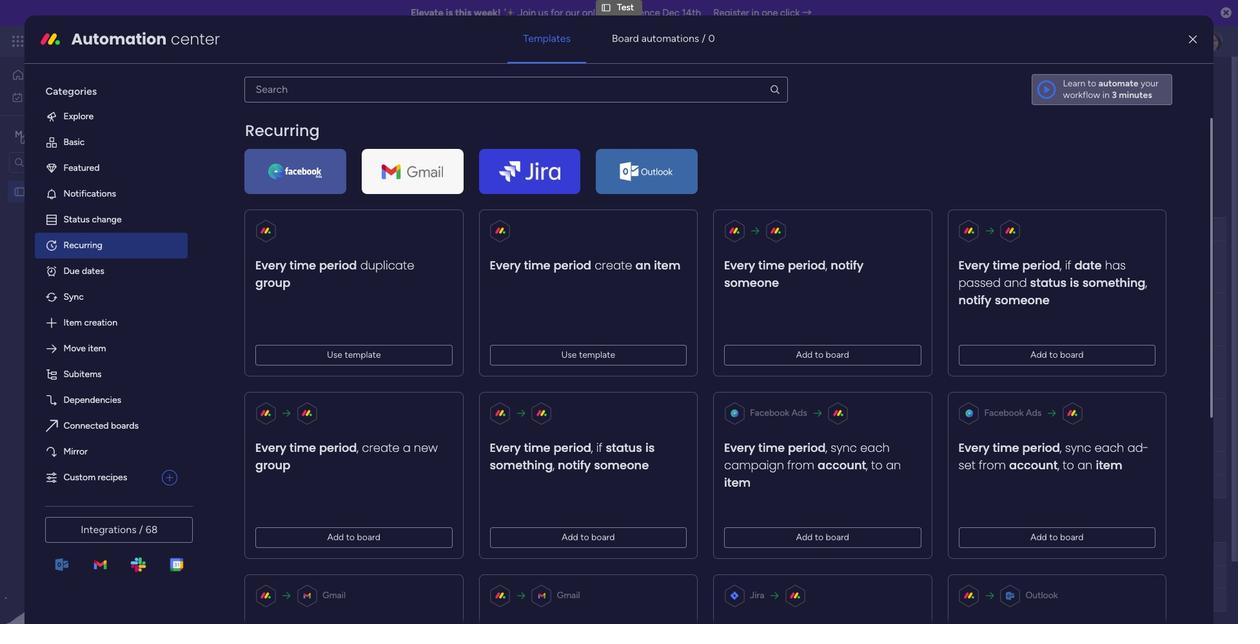 Task type: describe. For each thing, give the bounding box(es) containing it.
0 horizontal spatial dec
[[633, 368, 648, 378]]

2 of from the left
[[491, 97, 499, 108]]

for
[[551, 7, 563, 19]]

arrow down image
[[451, 153, 466, 168]]

new project button
[[195, 150, 256, 171]]

move
[[63, 343, 86, 354]]

facebook for from
[[750, 408, 790, 419]]

1 horizontal spatial project
[[265, 261, 294, 272]]

hide button
[[520, 150, 567, 171]]

test for test testing
[[244, 367, 261, 378]]

set inside , sync each ad- set from
[[959, 457, 976, 473]]

home
[[30, 69, 54, 80]]

main table button
[[195, 116, 268, 137]]

recipes
[[98, 472, 127, 483]]

test production pipeline
[[222, 196, 363, 212]]

2 vertical spatial project
[[322, 548, 351, 559]]

68
[[146, 524, 158, 536]]

new
[[414, 440, 438, 456]]

every time period for set
[[959, 440, 1061, 456]]

minutes
[[1119, 90, 1152, 101]]

this
[[455, 7, 472, 19]]

connected boards option
[[35, 413, 188, 439]]

templates
[[523, 32, 571, 44]]

notifications
[[63, 188, 116, 199]]

3 minutes
[[1112, 90, 1152, 101]]

1 gmail from the left
[[323, 590, 346, 601]]

your workflow in
[[1063, 78, 1159, 101]]

one
[[762, 7, 778, 19]]

conference
[[611, 7, 660, 19]]

has passed and
[[959, 257, 1126, 291]]

invite
[[1147, 75, 1169, 86]]

stuck
[[546, 420, 569, 431]]

custom recipes option
[[35, 465, 157, 491]]

, inside , sync each campaign from
[[826, 440, 828, 456]]

ad-
[[1128, 440, 1149, 456]]

campaign
[[725, 457, 784, 473]]

account , to an item for ad-
[[1010, 457, 1123, 473]]

every inside every time period , notify someone
[[725, 257, 756, 273]]

item creation option
[[35, 310, 188, 336]]

is inside every time period , if status is something , notify someone
[[646, 440, 655, 456]]

13
[[650, 368, 658, 378]]

activity button
[[1057, 71, 1118, 92]]

pipeline
[[317, 196, 363, 212]]

board automations / 0
[[612, 32, 715, 44]]

home button
[[8, 64, 139, 85]]

board automations / 0 button
[[596, 23, 731, 54]]

account for set
[[1010, 457, 1058, 473]]

if for status
[[597, 440, 603, 456]]

workspace selection element
[[12, 127, 108, 144]]

management
[[130, 34, 200, 48]]

/ for invite / 1
[[1171, 75, 1175, 86]]

test for test building
[[244, 314, 261, 325]]

see more
[[588, 97, 627, 108]]

status for status
[[545, 549, 571, 560]]

any
[[232, 97, 246, 108]]

subitems option
[[35, 362, 188, 388]]

test inside list box
[[30, 186, 47, 197]]

invite / 1
[[1147, 75, 1181, 86]]

, inside , sync each ad- set from
[[1061, 440, 1062, 456]]

see plans button
[[208, 32, 270, 51]]

see for see more
[[588, 97, 604, 108]]

timeline for 2nd timeline field from the bottom
[[900, 223, 934, 234]]

1 horizontal spatial new
[[244, 261, 263, 272]]

group inside every time period , create a new group
[[256, 457, 291, 473]]

lottie animation image
[[0, 494, 164, 624]]

categories list box
[[35, 74, 198, 491]]

0 vertical spatial set
[[376, 97, 388, 108]]

create inside every time period , create a new group
[[362, 440, 400, 456]]

week!
[[474, 7, 501, 19]]

keep
[[446, 97, 466, 108]]

project inside 'button'
[[222, 155, 251, 166]]

invite / 1 button
[[1123, 71, 1187, 92]]

categories
[[45, 85, 97, 97]]

notify inside every time period , if status is something , notify someone
[[558, 457, 591, 473]]

featured option
[[35, 155, 188, 181]]

ads for set
[[1026, 408, 1042, 419]]

learn
[[1063, 78, 1086, 89]]

1 horizontal spatial date
[[1075, 257, 1102, 273]]

workflow
[[1063, 90, 1100, 101]]

group inside every time period duplicate group
[[256, 275, 291, 291]]

register
[[713, 7, 749, 19]]

manage
[[197, 97, 229, 108]]

Post Production Assessment field
[[219, 521, 392, 538]]

change
[[92, 214, 122, 225]]

time inside every time period duplicate group
[[290, 257, 316, 273]]

more
[[606, 97, 627, 108]]

Search field
[[300, 152, 338, 170]]

an for , sync each ad- set from
[[1078, 457, 1093, 473]]

high
[[727, 367, 746, 378]]

status for status change
[[63, 214, 90, 225]]

use template for duplicate
[[327, 349, 381, 360]]

connected boards
[[63, 420, 139, 431]]

work for monday
[[104, 34, 127, 48]]

1 vertical spatial your
[[529, 97, 547, 108]]

collapse board header image
[[1199, 121, 1209, 132]]

not
[[534, 262, 549, 273]]

each for , sync each ad- set from
[[1095, 440, 1125, 456]]

3
[[1112, 90, 1117, 101]]

due date
[[628, 549, 664, 560]]

every time period for from
[[725, 440, 826, 456]]

0 vertical spatial create
[[595, 257, 633, 273]]

use template button for duplicate
[[256, 345, 453, 366]]

every inside every time period , if status is something , notify someone
[[490, 440, 521, 456]]

outlook
[[1026, 590, 1058, 601]]

automations
[[642, 32, 699, 44]]

new project inside 'button'
[[201, 155, 251, 166]]

where
[[502, 97, 527, 108]]

sync option
[[35, 284, 188, 310]]

notify for every time period , notify someone
[[831, 257, 864, 273]]

recurring inside "option"
[[63, 240, 103, 251]]

testing
[[263, 367, 292, 378]]

2 gmail from the left
[[557, 590, 580, 601]]

our
[[566, 7, 580, 19]]

dependencies
[[63, 395, 121, 406]]

track
[[468, 97, 489, 108]]

2 timeline field from the top
[[897, 547, 937, 561]]

timeline for 1st timeline field from the bottom
[[900, 549, 934, 560]]

elevate
[[411, 7, 444, 19]]

sync
[[63, 291, 84, 302]]

time inside every time period , create a new group
[[290, 440, 316, 456]]

my
[[28, 91, 41, 102]]

automation  center image
[[40, 29, 61, 50]]

period inside every time period , if status is something , notify someone
[[554, 440, 592, 456]]

test for test production pipeline
[[222, 196, 246, 212]]

person button
[[345, 150, 401, 171]]

recurring option
[[35, 233, 188, 259]]

your inside your workflow in
[[1141, 78, 1159, 89]]

subitems
[[63, 369, 102, 380]]

see plans
[[226, 35, 265, 46]]

building
[[263, 314, 295, 325]]

priority for 2nd priority field from the bottom
[[722, 223, 751, 234]]

Status field
[[542, 547, 574, 561]]

priority for first priority field from the bottom of the page
[[722, 549, 751, 560]]

date inside field
[[646, 549, 664, 560]]

basic option
[[35, 130, 188, 155]]

assessment
[[317, 521, 389, 537]]

production for post
[[250, 521, 314, 537]]

type
[[248, 97, 267, 108]]

, inside every time period , create a new group
[[357, 440, 359, 456]]

select product image
[[12, 35, 25, 48]]

medium
[[720, 420, 753, 431]]

test right online
[[617, 2, 634, 13]]

is for something
[[1070, 275, 1080, 291]]

every time period duplicate group
[[256, 257, 415, 291]]

use template for create
[[562, 349, 616, 360]]

featured
[[63, 162, 100, 173]]

elevate is this week! ✨ join us for our online conference dec 14th
[[411, 7, 701, 19]]

1 horizontal spatial dec
[[663, 7, 680, 19]]

see for see plans
[[226, 35, 241, 46]]

Search in workspace field
[[27, 155, 108, 170]]

person
[[366, 155, 394, 166]]

1 horizontal spatial recurring
[[245, 120, 320, 141]]

automation center
[[71, 28, 220, 50]]

register in one click → link
[[713, 7, 812, 19]]

Search for a column type search field
[[245, 77, 788, 102]]

integrations
[[81, 524, 136, 536]]

project
[[549, 97, 578, 108]]

status inside status is something , notify someone
[[1031, 275, 1067, 291]]

chart button
[[311, 116, 353, 137]]

in inside your workflow in
[[1103, 90, 1110, 101]]



Task type: locate. For each thing, give the bounding box(es) containing it.
if
[[1066, 257, 1072, 273], [597, 440, 603, 456]]

0 horizontal spatial set
[[376, 97, 388, 108]]

0 vertical spatial status
[[63, 214, 90, 225]]

see left more
[[588, 97, 604, 108]]

new down main table button
[[201, 155, 219, 166]]

1 vertical spatial see
[[588, 97, 604, 108]]

Due date field
[[624, 547, 667, 561]]

1 vertical spatial and
[[1004, 275, 1027, 291]]

is
[[446, 7, 453, 19], [1070, 275, 1080, 291], [646, 440, 655, 456]]

use for duplicate
[[327, 349, 343, 360]]

is inside status is something , notify someone
[[1070, 275, 1080, 291]]

custom
[[63, 472, 96, 483]]

test left publishing
[[244, 420, 261, 431]]

1 vertical spatial dec
[[633, 368, 648, 378]]

1 horizontal spatial if
[[1066, 257, 1072, 273]]

1 horizontal spatial /
[[702, 32, 706, 44]]

test inside field
[[222, 196, 246, 212]]

hide
[[540, 155, 559, 166]]

2 from from the left
[[979, 457, 1006, 473]]

table
[[237, 121, 258, 132]]

due dates option
[[35, 259, 188, 284]]

2 vertical spatial /
[[139, 524, 143, 536]]

new project down main table button
[[201, 155, 251, 166]]

column information image
[[944, 224, 955, 234], [584, 549, 594, 560], [944, 549, 955, 560]]

facebook ads up medium
[[750, 408, 808, 419]]

every
[[256, 257, 287, 273], [490, 257, 521, 273], [725, 257, 756, 273], [959, 257, 990, 273], [256, 440, 287, 456], [490, 440, 521, 456], [725, 440, 756, 456], [959, 440, 990, 456]]

2 vertical spatial is
[[646, 440, 655, 456]]

angle down image
[[262, 156, 268, 165]]

and left keep
[[429, 97, 444, 108]]

online
[[582, 7, 608, 19]]

use template button
[[256, 345, 453, 366], [490, 345, 687, 366]]

every inside every time period duplicate group
[[256, 257, 287, 273]]

0 vertical spatial your
[[1141, 78, 1159, 89]]

1 horizontal spatial create
[[595, 257, 633, 273]]

Owner field
[[466, 222, 500, 236], [466, 547, 500, 561]]

due left dates on the top of the page
[[63, 266, 80, 277]]

Timeline field
[[897, 222, 937, 236], [897, 547, 937, 561]]

someone inside every time period , notify someone
[[725, 275, 779, 291]]

learn to automate
[[1063, 78, 1139, 89]]

2 use from the left
[[562, 349, 577, 360]]

0 horizontal spatial /
[[139, 524, 143, 536]]

main inside button
[[215, 121, 235, 132]]

0 horizontal spatial an
[[636, 257, 651, 273]]

Priority field
[[719, 222, 754, 236], [719, 547, 754, 561]]

1 facebook from the left
[[750, 408, 790, 419]]

facebook for set
[[985, 408, 1024, 419]]

facebook ads for from
[[750, 408, 808, 419]]

project left angle down image
[[222, 155, 251, 166]]

main for main workspace
[[30, 128, 52, 140]]

due for due dates
[[63, 266, 80, 277]]

template for duplicate
[[345, 349, 381, 360]]

group down test publishing
[[256, 457, 291, 473]]

work inside button
[[43, 91, 63, 102]]

0 horizontal spatial facebook
[[750, 408, 790, 419]]

production for test
[[249, 196, 314, 212]]

sort
[[491, 155, 508, 166]]

2 group from the top
[[256, 457, 291, 473]]

date left has
[[1075, 257, 1102, 273]]

2 horizontal spatial notify
[[959, 292, 992, 308]]

1 account from the left
[[818, 457, 867, 473]]

every time period , notify someone
[[725, 257, 864, 291]]

→
[[802, 7, 812, 19]]

sync inside , sync each ad- set from
[[1066, 440, 1092, 456]]

sort button
[[470, 150, 516, 171]]

1 horizontal spatial main
[[215, 121, 235, 132]]

2 use template button from the left
[[490, 345, 687, 366]]

join
[[518, 7, 536, 19]]

, sync each campaign from
[[725, 440, 890, 473]]

main table
[[215, 121, 258, 132]]

recurring up due dates
[[63, 240, 103, 251]]

someone inside every time period , if status is something , notify someone
[[594, 457, 649, 473]]

1 vertical spatial project
[[265, 261, 294, 272]]

see left plans at the top
[[226, 35, 241, 46]]

your right where
[[529, 97, 547, 108]]

0 horizontal spatial due
[[63, 266, 80, 277]]

categories heading
[[35, 74, 188, 104]]

1 use template button from the left
[[256, 345, 453, 366]]

1 use template from the left
[[327, 349, 381, 360]]

1 vertical spatial if
[[597, 440, 603, 456]]

0 vertical spatial project
[[222, 155, 251, 166]]

1 vertical spatial someone
[[995, 292, 1050, 308]]

new
[[201, 155, 219, 166], [244, 261, 263, 272]]

dependencies option
[[35, 388, 188, 413]]

0 horizontal spatial in
[[752, 7, 759, 19]]

main
[[215, 121, 235, 132], [30, 128, 52, 140]]

in left 3
[[1103, 90, 1110, 101]]

1 owner from the top
[[469, 223, 496, 234]]

mirror
[[63, 446, 88, 457]]

2 horizontal spatial an
[[1078, 457, 1093, 473]]

your up minutes at right top
[[1141, 78, 1159, 89]]

test left testing
[[244, 367, 261, 378]]

1 horizontal spatial someone
[[725, 275, 779, 291]]

timeline
[[900, 223, 934, 234], [900, 549, 934, 560]]

1 timeline from the top
[[900, 223, 934, 234]]

each
[[861, 440, 890, 456], [1095, 440, 1125, 456]]

2 use template from the left
[[562, 349, 616, 360]]

0 vertical spatial dec
[[663, 7, 680, 19]]

1 horizontal spatial sync
[[1066, 440, 1092, 456]]

2 account , to an item from the left
[[1010, 457, 1123, 473]]

basic
[[63, 137, 85, 148]]

0 horizontal spatial account
[[818, 457, 867, 473]]

of right 'type'
[[269, 97, 277, 108]]

status
[[63, 214, 90, 225], [545, 549, 571, 560]]

1 from from the left
[[788, 457, 815, 473]]

someone inside status is something , notify someone
[[995, 292, 1050, 308]]

1 timeline field from the top
[[897, 222, 937, 236]]

of
[[269, 97, 277, 108], [491, 97, 499, 108]]

v2 search image
[[290, 153, 300, 168]]

template for create
[[579, 349, 616, 360]]

work for my
[[43, 91, 63, 102]]

register in one click →
[[713, 7, 812, 19]]

✨
[[503, 7, 515, 19]]

filter
[[426, 155, 446, 166]]

integrations / 68 button
[[45, 517, 193, 543]]

new up test building
[[244, 261, 263, 272]]

dec left '14th'
[[663, 7, 680, 19]]

production down v2 search image at the top left of page
[[249, 196, 314, 212]]

2 owner field from the top
[[466, 547, 500, 561]]

explore
[[63, 111, 94, 122]]

main for main table
[[215, 121, 235, 132]]

date
[[1075, 257, 1102, 273], [646, 549, 664, 560]]

due inside option
[[63, 266, 80, 277]]

v2 done deadline image
[[606, 367, 616, 379]]

due left column information icon
[[628, 549, 644, 560]]

1 vertical spatial status
[[606, 440, 643, 456]]

0 horizontal spatial someone
[[594, 457, 649, 473]]

group up test building
[[256, 275, 291, 291]]

0 vertical spatial new
[[201, 155, 219, 166]]

1 horizontal spatial due
[[628, 549, 644, 560]]

project down assessment
[[322, 548, 351, 559]]

boards
[[111, 420, 139, 431]]

dec 13
[[633, 368, 658, 378]]

0 horizontal spatial template
[[345, 349, 381, 360]]

1 ads from the left
[[792, 408, 808, 419]]

, inside status is something , notify someone
[[1146, 275, 1148, 291]]

1 vertical spatial work
[[43, 91, 63, 102]]

something down has
[[1083, 275, 1146, 291]]

1 horizontal spatial gmail
[[557, 590, 580, 601]]

ads
[[792, 408, 808, 419], [1026, 408, 1042, 419]]

started
[[551, 262, 582, 273]]

test right public board icon
[[30, 186, 47, 197]]

work right monday
[[104, 34, 127, 48]]

item inside option
[[88, 343, 106, 354]]

new project up test building
[[244, 261, 294, 272]]

post production assessment
[[222, 521, 389, 537]]

add to favorites image
[[269, 74, 282, 87]]

2 vertical spatial notify
[[558, 457, 591, 473]]

1 horizontal spatial notify
[[831, 257, 864, 273]]

0 horizontal spatial facebook ads
[[750, 408, 808, 419]]

someone for status
[[995, 292, 1050, 308]]

item creation
[[63, 317, 117, 328]]

notifications option
[[35, 181, 188, 207]]

every time period , if status is something , notify someone
[[490, 440, 655, 473]]

to
[[1088, 78, 1096, 89], [815, 349, 824, 360], [1050, 349, 1058, 360], [872, 457, 883, 473], [1063, 457, 1075, 473], [346, 532, 355, 543], [581, 532, 590, 543], [815, 532, 824, 543], [1050, 532, 1058, 543]]

0 vertical spatial notify
[[831, 257, 864, 273]]

1 owner field from the top
[[466, 222, 500, 236]]

account for from
[[818, 457, 867, 473]]

1 vertical spatial notify
[[959, 292, 992, 308]]

0 vertical spatial and
[[429, 97, 444, 108]]

0 horizontal spatial sync
[[831, 440, 857, 456]]

1 group from the top
[[256, 275, 291, 291]]

new inside 'button'
[[201, 155, 219, 166]]

every time period create an item
[[490, 257, 681, 273]]

post
[[222, 521, 247, 537]]

mirror option
[[35, 439, 188, 465]]

1 horizontal spatial is
[[646, 440, 655, 456]]

duplicate
[[361, 257, 415, 273]]

1 priority field from the top
[[719, 222, 754, 236]]

1 use from the left
[[327, 349, 343, 360]]

something down the stuck on the bottom left
[[490, 457, 553, 473]]

1 template from the left
[[345, 349, 381, 360]]

in left one
[[752, 7, 759, 19]]

period inside every time period , create a new group
[[319, 440, 357, 456]]

0 vertical spatial see
[[226, 35, 241, 46]]

center
[[171, 28, 220, 50]]

period inside every time period , notify someone
[[788, 257, 826, 273]]

1 horizontal spatial facebook
[[985, 408, 1024, 419]]

Test Production Pipeline field
[[219, 196, 366, 213]]

2 ads from the left
[[1026, 408, 1042, 419]]

0 horizontal spatial account , to an item
[[725, 457, 901, 491]]

1 sync from the left
[[831, 440, 857, 456]]

status inside option
[[63, 214, 90, 225]]

2 facebook from the left
[[985, 408, 1024, 419]]

account , to an item
[[725, 457, 901, 491], [1010, 457, 1123, 473]]

main left table
[[215, 121, 235, 132]]

date left column information icon
[[646, 549, 664, 560]]

1 vertical spatial recurring
[[63, 240, 103, 251]]

my work
[[28, 91, 63, 102]]

2 horizontal spatial project
[[322, 548, 351, 559]]

and down every time period , if date
[[1004, 275, 1027, 291]]

create left a
[[362, 440, 400, 456]]

0 vertical spatial date
[[1075, 257, 1102, 273]]

2 owner from the top
[[469, 549, 496, 560]]

test down new project 'button'
[[222, 196, 246, 212]]

Files field
[[814, 547, 839, 561]]

1 horizontal spatial your
[[1141, 78, 1159, 89]]

main inside workspace selection element
[[30, 128, 52, 140]]

recurring
[[245, 120, 320, 141], [63, 240, 103, 251]]

2 priority from the top
[[722, 549, 751, 560]]

1 horizontal spatial use template
[[562, 349, 616, 360]]

/ left 1
[[1171, 75, 1175, 86]]

done
[[547, 367, 568, 378]]

stands.
[[580, 97, 609, 108]]

project up building in the bottom left of the page
[[265, 261, 294, 272]]

time inside every time period , notify someone
[[759, 257, 785, 273]]

use for create
[[562, 349, 577, 360]]

workspace
[[55, 128, 106, 140]]

0 horizontal spatial status
[[606, 440, 643, 456]]

priority
[[722, 223, 751, 234], [722, 549, 751, 560]]

use
[[327, 349, 343, 360], [562, 349, 577, 360]]

0 vertical spatial in
[[752, 7, 759, 19]]

1 vertical spatial something
[[490, 457, 553, 473]]

2 sync from the left
[[1066, 440, 1092, 456]]

2 horizontal spatial is
[[1070, 275, 1080, 291]]

1 horizontal spatial see
[[588, 97, 604, 108]]

column information image
[[673, 549, 684, 560]]

show board description image
[[247, 75, 262, 88]]

click
[[780, 7, 800, 19]]

status is something , notify someone
[[959, 275, 1148, 308]]

option
[[0, 180, 164, 183]]

1 of from the left
[[269, 97, 277, 108]]

1 horizontal spatial facebook ads
[[985, 408, 1042, 419]]

0 horizontal spatial use template
[[327, 349, 381, 360]]

if inside every time period , if status is something , notify someone
[[597, 440, 603, 456]]

due dates
[[63, 266, 104, 277]]

owners,
[[342, 97, 374, 108]]

use template button for create
[[490, 345, 687, 366]]

0 vertical spatial timeline
[[900, 223, 934, 234]]

create right started
[[595, 257, 633, 273]]

facebook ads up , sync each ad- set from
[[985, 408, 1042, 419]]

1 each from the left
[[861, 440, 890, 456]]

0 horizontal spatial status
[[63, 214, 90, 225]]

1 horizontal spatial account
[[1010, 457, 1058, 473]]

recurring down project.
[[245, 120, 320, 141]]

of right track
[[491, 97, 499, 108]]

ads up , sync each campaign from
[[792, 408, 808, 419]]

assign
[[313, 97, 340, 108]]

0 horizontal spatial use template button
[[256, 345, 453, 366]]

period inside every time period duplicate group
[[319, 257, 357, 273]]

, inside every time period , notify someone
[[826, 257, 828, 273]]

0 vertical spatial work
[[104, 34, 127, 48]]

test list box
[[0, 178, 164, 377]]

2 horizontal spatial /
[[1171, 75, 1175, 86]]

each for , sync each campaign from
[[861, 440, 890, 456]]

activity
[[1062, 75, 1093, 86]]

m
[[15, 129, 23, 140]]

test left building in the bottom left of the page
[[244, 314, 261, 325]]

0 horizontal spatial every time period
[[725, 440, 826, 456]]

workspace image
[[12, 127, 25, 142]]

1 vertical spatial new project
[[244, 261, 294, 272]]

/ left 0
[[702, 32, 706, 44]]

2 every time period from the left
[[959, 440, 1061, 456]]

plans
[[243, 35, 265, 46]]

2 each from the left
[[1095, 440, 1125, 456]]

main right workspace image
[[30, 128, 52, 140]]

0 vertical spatial priority field
[[719, 222, 754, 236]]

0 vertical spatial status
[[1031, 275, 1067, 291]]

0 horizontal spatial date
[[646, 549, 664, 560]]

public board image
[[14, 185, 26, 198]]

notify for status is something , notify someone
[[959, 292, 992, 308]]

0 horizontal spatial use
[[327, 349, 343, 360]]

create
[[595, 257, 633, 273], [362, 440, 400, 456]]

1 horizontal spatial an
[[886, 457, 901, 473]]

status inside field
[[545, 549, 571, 560]]

1 account , to an item from the left
[[725, 457, 901, 491]]

account , to an item for campaign
[[725, 457, 901, 491]]

0 vertical spatial owner field
[[466, 222, 500, 236]]

ads up , sync each ad- set from
[[1026, 408, 1042, 419]]

add to board
[[796, 349, 850, 360], [1031, 349, 1084, 360], [328, 532, 381, 543], [562, 532, 615, 543], [796, 532, 850, 543], [1031, 532, 1084, 543]]

0 vertical spatial /
[[702, 32, 706, 44]]

1 vertical spatial due
[[628, 549, 644, 560]]

test for test publishing
[[244, 420, 261, 431]]

sync inside , sync each campaign from
[[831, 440, 857, 456]]

monday work management
[[57, 34, 200, 48]]

is for this
[[446, 7, 453, 19]]

due inside field
[[628, 549, 644, 560]]

test building
[[244, 314, 295, 325]]

2 account from the left
[[1010, 457, 1058, 473]]

1 horizontal spatial set
[[959, 457, 976, 473]]

0 vertical spatial is
[[446, 7, 453, 19]]

ads for from
[[792, 408, 808, 419]]

every time period , create a new group
[[256, 440, 438, 473]]

1 horizontal spatial something
[[1083, 275, 1146, 291]]

something inside status is something , notify someone
[[1083, 275, 1146, 291]]

each inside , sync each campaign from
[[861, 440, 890, 456]]

publishing
[[263, 420, 304, 431]]

custom recipes
[[63, 472, 127, 483]]

1 facebook ads from the left
[[750, 408, 808, 419]]

something inside every time period , if status is something , notify someone
[[490, 457, 553, 473]]

2 facebook ads from the left
[[985, 408, 1042, 419]]

explore option
[[35, 104, 188, 130]]

14th
[[682, 7, 701, 19]]

dapulse checkmark sign image
[[886, 366, 893, 381]]

dec left 13
[[633, 368, 648, 378]]

0 horizontal spatial new
[[201, 155, 219, 166]]

facebook ads for set
[[985, 408, 1042, 419]]

0 vertical spatial if
[[1066, 257, 1072, 273]]

my work button
[[8, 87, 139, 107]]

0 horizontal spatial is
[[446, 7, 453, 19]]

status change option
[[35, 207, 188, 233]]

move item
[[63, 343, 106, 354]]

sync for campaign
[[831, 440, 857, 456]]

/ left 68
[[139, 524, 143, 536]]

status inside every time period , if status is something , notify someone
[[606, 440, 643, 456]]

every inside every time period , create a new group
[[256, 440, 287, 456]]

james peterson image
[[1202, 31, 1223, 52]]

production
[[249, 196, 314, 212], [250, 521, 314, 537]]

an for , sync each campaign from
[[886, 457, 901, 473]]

board
[[612, 32, 639, 44]]

work right my
[[43, 91, 63, 102]]

2 template from the left
[[579, 349, 616, 360]]

2 timeline from the top
[[900, 549, 934, 560]]

1 every time period from the left
[[725, 440, 826, 456]]

0 vertical spatial due
[[63, 266, 80, 277]]

from inside , sync each ad- set from
[[979, 457, 1006, 473]]

1 vertical spatial date
[[646, 549, 664, 560]]

period
[[319, 257, 357, 273], [554, 257, 592, 273], [788, 257, 826, 273], [1023, 257, 1061, 273], [319, 440, 357, 456], [554, 440, 592, 456], [788, 440, 826, 456], [1023, 440, 1061, 456]]

1 vertical spatial owner
[[469, 549, 496, 560]]

1 vertical spatial timeline field
[[897, 547, 937, 561]]

each inside , sync each ad- set from
[[1095, 440, 1125, 456]]

lottie animation element
[[0, 494, 164, 624]]

0 vertical spatial new project
[[201, 155, 251, 166]]

if for date
[[1066, 257, 1072, 273]]

passed
[[959, 275, 1001, 291]]

1
[[1177, 75, 1181, 86]]

someone for every
[[725, 275, 779, 291]]

1 horizontal spatial use
[[562, 349, 577, 360]]

production right post
[[250, 521, 314, 537]]

notify inside status is something , notify someone
[[959, 292, 992, 308]]

0 vertical spatial owner
[[469, 223, 496, 234]]

notify inside every time period , notify someone
[[831, 257, 864, 273]]

0 horizontal spatial each
[[861, 440, 890, 456]]

1 vertical spatial priority field
[[719, 547, 754, 561]]

integrations / 68
[[81, 524, 158, 536]]

in
[[752, 7, 759, 19], [1103, 90, 1110, 101]]

2 priority field from the top
[[719, 547, 754, 561]]

connected
[[63, 420, 109, 431]]

see inside button
[[226, 35, 241, 46]]

move item option
[[35, 336, 188, 362]]

and inside has passed and
[[1004, 275, 1027, 291]]

1 priority from the top
[[722, 223, 751, 234]]

from inside , sync each campaign from
[[788, 457, 815, 473]]

2 horizontal spatial someone
[[995, 292, 1050, 308]]

1 vertical spatial /
[[1171, 75, 1175, 86]]

1 vertical spatial production
[[250, 521, 314, 537]]

0
[[708, 32, 715, 44]]

due for due date
[[628, 549, 644, 560]]

time inside every time period , if status is something , notify someone
[[524, 440, 551, 456]]

0 horizontal spatial work
[[43, 91, 63, 102]]

sync for ad-
[[1066, 440, 1092, 456]]

dates
[[82, 266, 104, 277]]

None search field
[[245, 77, 788, 102]]

/ for integrations / 68
[[139, 524, 143, 536]]

search image
[[769, 84, 781, 95]]

every time period
[[725, 440, 826, 456], [959, 440, 1061, 456]]



Task type: vqa. For each thing, say whether or not it's contained in the screenshot.
.png
no



